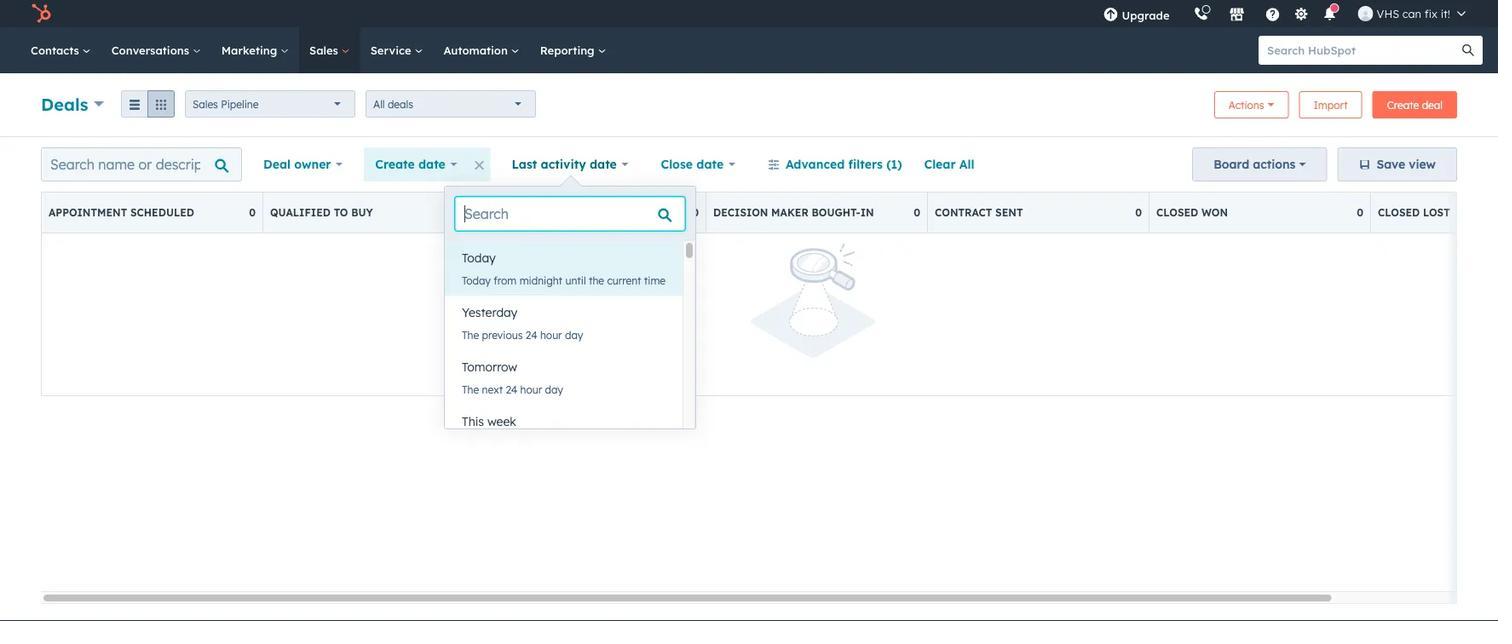 Task type: vqa. For each thing, say whether or not it's contained in the screenshot.


Task type: describe. For each thing, give the bounding box(es) containing it.
help image
[[1266, 8, 1281, 23]]

create date
[[375, 157, 446, 172]]

decision
[[714, 206, 769, 219]]

it!
[[1442, 6, 1451, 20]]

time
[[644, 274, 666, 287]]

as
[[522, 323, 536, 338]]

help button
[[1259, 0, 1288, 27]]

appointment scheduled
[[49, 206, 194, 219]]

system
[[560, 323, 600, 338]]

conversations
[[111, 43, 193, 57]]

won
[[1202, 206, 1229, 219]]

a
[[682, 303, 690, 318]]

reporting link
[[530, 27, 617, 73]]

marketplaces image
[[1230, 8, 1245, 23]]

tomorrow button
[[445, 350, 683, 385]]

midnight
[[520, 274, 563, 287]]

import button
[[1300, 91, 1363, 119]]

24 for tomorrow
[[506, 383, 518, 396]]

vhs
[[1378, 6, 1400, 20]]

all deals button
[[366, 90, 536, 118]]

marketplaces button
[[1220, 0, 1256, 27]]

advanced filters (1)
[[786, 157, 903, 172]]

actions
[[1229, 98, 1265, 111]]

vhs can fix it!
[[1378, 6, 1451, 20]]

deals
[[388, 98, 414, 110]]

previous
[[482, 329, 523, 341]]

no deals match the current filters.
[[450, 244, 686, 286]]

the inside expecting to see new deals? try again in a few seconds as the system catches up.
[[539, 323, 557, 338]]

filters
[[849, 157, 883, 172]]

tomorrow the next 24 hour day
[[462, 360, 564, 396]]

in
[[861, 206, 875, 219]]

automation
[[444, 43, 511, 57]]

the inside today today from midnight until the current time
[[589, 274, 605, 287]]

1 today from the top
[[462, 251, 496, 266]]

week
[[488, 414, 517, 429]]

(1)
[[887, 157, 903, 172]]

hour for tomorrow
[[521, 383, 543, 396]]

deals inside the no deals match the current filters.
[[479, 244, 527, 265]]

closed won
[[1157, 206, 1229, 219]]

filters.
[[450, 265, 503, 286]]

yesterday
[[462, 305, 518, 320]]

search image
[[1463, 44, 1475, 56]]

Search search field
[[455, 197, 686, 231]]

calling icon image
[[1194, 7, 1210, 22]]

settings image
[[1294, 7, 1310, 23]]

0 for qualified to buy
[[471, 206, 477, 219]]

list box containing today
[[445, 241, 696, 460]]

closed for closed lost
[[1379, 206, 1421, 219]]

up.
[[650, 323, 668, 338]]

contract sent
[[935, 206, 1024, 219]]

sales link
[[299, 27, 360, 73]]

qualified
[[270, 206, 331, 219]]

pipeline
[[221, 98, 259, 110]]

create for create date
[[375, 157, 415, 172]]

appointment
[[49, 206, 127, 219]]

service
[[371, 43, 415, 57]]

save
[[1377, 157, 1406, 172]]

conversations link
[[101, 27, 211, 73]]

clear all
[[925, 157, 975, 172]]

Search name or description search field
[[41, 148, 242, 182]]

deals inside popup button
[[41, 93, 88, 115]]

match
[[532, 244, 586, 265]]

from
[[494, 274, 517, 287]]

group inside 'deals' banner
[[121, 90, 175, 118]]

until
[[566, 274, 586, 287]]

sales pipeline button
[[185, 90, 356, 118]]

this week
[[462, 414, 517, 429]]

date for close date
[[697, 157, 724, 172]]

hour for yesterday
[[541, 329, 562, 341]]

save view button
[[1338, 148, 1458, 182]]

0 for contract sent
[[1136, 206, 1143, 219]]

actions
[[1254, 157, 1296, 172]]

day for tomorrow
[[545, 383, 564, 396]]

closed lost
[[1379, 206, 1451, 219]]

the for tomorrow
[[462, 383, 479, 396]]

no
[[450, 244, 474, 265]]

clear all button
[[914, 148, 986, 182]]

current inside today today from midnight until the current time
[[607, 274, 642, 287]]

deal
[[263, 157, 291, 172]]

day for yesterday
[[565, 329, 583, 341]]

last activity date
[[512, 157, 617, 172]]

search button
[[1455, 36, 1484, 65]]

terry turtle image
[[1359, 6, 1374, 21]]

fix
[[1425, 6, 1438, 20]]

new
[[546, 303, 569, 318]]

scheduled for presentation scheduled
[[577, 206, 641, 219]]

again
[[633, 303, 666, 318]]

board
[[1214, 157, 1250, 172]]

deal
[[1423, 98, 1444, 111]]

menu containing vhs can fix it!
[[1092, 0, 1479, 27]]

automation link
[[434, 27, 530, 73]]

deal owner button
[[252, 148, 354, 182]]

maker
[[772, 206, 809, 219]]

0 for appointment scheduled
[[249, 206, 256, 219]]

0 for decision maker bought-in
[[914, 206, 921, 219]]

actions button
[[1215, 91, 1290, 119]]

see
[[524, 303, 543, 318]]

marketing link
[[211, 27, 299, 73]]

last
[[512, 157, 537, 172]]

yesterday button
[[445, 296, 683, 330]]

advanced
[[786, 157, 845, 172]]



Task type: locate. For each thing, give the bounding box(es) containing it.
0 left "closed won"
[[1136, 206, 1143, 219]]

0 vertical spatial 24
[[526, 329, 538, 341]]

0 for closed won
[[1358, 206, 1364, 219]]

0 vertical spatial day
[[565, 329, 583, 341]]

current up 'try'
[[607, 274, 642, 287]]

1 vertical spatial all
[[960, 157, 975, 172]]

hubspot link
[[20, 3, 64, 24]]

0 horizontal spatial day
[[545, 383, 564, 396]]

today up from
[[462, 251, 496, 266]]

1 vertical spatial 24
[[506, 383, 518, 396]]

calling icon button
[[1187, 2, 1216, 25]]

all
[[374, 98, 385, 110], [960, 157, 975, 172]]

24 inside "yesterday the previous 24 hour day"
[[526, 329, 538, 341]]

scheduled down 'search name or description' search box
[[130, 206, 194, 219]]

create down all deals
[[375, 157, 415, 172]]

board actions
[[1214, 157, 1296, 172]]

catches
[[603, 323, 647, 338]]

closed left lost
[[1379, 206, 1421, 219]]

2 today from the top
[[462, 274, 491, 287]]

hour inside "yesterday the previous 24 hour day"
[[541, 329, 562, 341]]

deal owner
[[263, 157, 331, 172]]

sales
[[310, 43, 342, 57], [193, 98, 218, 110]]

the right match
[[591, 244, 618, 265]]

tomorrow
[[462, 360, 518, 375]]

0 horizontal spatial date
[[419, 157, 446, 172]]

0
[[249, 206, 256, 219], [471, 206, 477, 219], [693, 206, 699, 219], [914, 206, 921, 219], [1136, 206, 1143, 219], [1358, 206, 1364, 219]]

1 horizontal spatial date
[[590, 157, 617, 172]]

save view
[[1377, 157, 1437, 172]]

1 horizontal spatial scheduled
[[577, 206, 641, 219]]

0 horizontal spatial to
[[334, 206, 348, 219]]

0 horizontal spatial all
[[374, 98, 385, 110]]

upgrade
[[1123, 8, 1170, 22]]

the left next
[[462, 383, 479, 396]]

buy
[[351, 206, 373, 219]]

0 vertical spatial create
[[1388, 98, 1420, 111]]

notifications image
[[1323, 8, 1338, 23]]

this
[[462, 414, 484, 429]]

0 vertical spatial sales
[[310, 43, 342, 57]]

few
[[450, 323, 470, 338]]

all inside button
[[960, 157, 975, 172]]

expecting
[[450, 303, 506, 318]]

close
[[661, 157, 693, 172]]

view
[[1410, 157, 1437, 172]]

0 up no
[[471, 206, 477, 219]]

24 inside 'tomorrow the next 24 hour day'
[[506, 383, 518, 396]]

import
[[1314, 98, 1349, 111]]

1 vertical spatial day
[[545, 383, 564, 396]]

0 vertical spatial today
[[462, 251, 496, 266]]

qualified to buy
[[270, 206, 373, 219]]

0 vertical spatial the
[[591, 244, 618, 265]]

1 horizontal spatial closed
[[1379, 206, 1421, 219]]

date right close
[[697, 157, 724, 172]]

1 horizontal spatial day
[[565, 329, 583, 341]]

create inside button
[[1388, 98, 1420, 111]]

the down expecting
[[462, 329, 479, 341]]

service link
[[360, 27, 434, 73]]

create inside popup button
[[375, 157, 415, 172]]

24 for yesterday
[[526, 329, 538, 341]]

day up this week button
[[545, 383, 564, 396]]

sales for sales
[[310, 43, 342, 57]]

deals down contacts link
[[41, 93, 88, 115]]

0 vertical spatial to
[[334, 206, 348, 219]]

0 vertical spatial hour
[[541, 329, 562, 341]]

scheduled down last activity date dropdown button
[[577, 206, 641, 219]]

1 the from the top
[[462, 329, 479, 341]]

vhs can fix it! button
[[1349, 0, 1477, 27]]

1 vertical spatial deals
[[479, 244, 527, 265]]

to for qualified
[[334, 206, 348, 219]]

deals button
[[41, 92, 104, 116]]

2 0 from the left
[[471, 206, 477, 219]]

24
[[526, 329, 538, 341], [506, 383, 518, 396]]

close date
[[661, 157, 724, 172]]

0 horizontal spatial sales
[[193, 98, 218, 110]]

0 vertical spatial the
[[462, 329, 479, 341]]

0 left "decision"
[[693, 206, 699, 219]]

1 scheduled from the left
[[130, 206, 194, 219]]

owner
[[294, 157, 331, 172]]

the right until
[[589, 274, 605, 287]]

0 left closed lost
[[1358, 206, 1364, 219]]

24 down the see
[[526, 329, 538, 341]]

sent
[[996, 206, 1024, 219]]

0 horizontal spatial closed
[[1157, 206, 1199, 219]]

1 horizontal spatial sales
[[310, 43, 342, 57]]

upgrade image
[[1104, 8, 1119, 23]]

closed
[[1157, 206, 1199, 219], [1379, 206, 1421, 219]]

sales inside popup button
[[193, 98, 218, 110]]

marketing
[[222, 43, 281, 57]]

0 vertical spatial current
[[624, 244, 686, 265]]

current
[[624, 244, 686, 265], [607, 274, 642, 287]]

create date button
[[364, 148, 469, 182]]

today
[[462, 251, 496, 266], [462, 274, 491, 287]]

to left buy
[[334, 206, 348, 219]]

close date button
[[650, 148, 747, 182]]

date for create date
[[419, 157, 446, 172]]

contacts
[[31, 43, 82, 57]]

the inside "yesterday the previous 24 hour day"
[[462, 329, 479, 341]]

to
[[334, 206, 348, 219], [509, 303, 521, 318]]

1 vertical spatial hour
[[521, 383, 543, 396]]

lost
[[1424, 206, 1451, 219]]

1 closed from the left
[[1157, 206, 1199, 219]]

the inside 'tomorrow the next 24 hour day'
[[462, 383, 479, 396]]

0 horizontal spatial 24
[[506, 383, 518, 396]]

next
[[482, 383, 503, 396]]

settings link
[[1291, 5, 1313, 23]]

3 date from the left
[[697, 157, 724, 172]]

presentation scheduled
[[492, 206, 641, 219]]

to left the see
[[509, 303, 521, 318]]

expecting to see new deals? try again in a few seconds as the system catches up.
[[450, 303, 690, 338]]

today button
[[445, 241, 683, 275]]

1 0 from the left
[[249, 206, 256, 219]]

board actions button
[[1193, 148, 1328, 182]]

bought-
[[812, 206, 861, 219]]

all inside popup button
[[374, 98, 385, 110]]

hour right next
[[521, 383, 543, 396]]

create deal
[[1388, 98, 1444, 111]]

0 left contract
[[914, 206, 921, 219]]

list box
[[445, 241, 696, 460]]

5 0 from the left
[[1136, 206, 1143, 219]]

0 for presentation scheduled
[[693, 206, 699, 219]]

deals banner
[[41, 86, 1458, 119]]

1 horizontal spatial deals
[[479, 244, 527, 265]]

date inside create date popup button
[[419, 157, 446, 172]]

contract
[[935, 206, 993, 219]]

deals?
[[572, 303, 610, 318]]

today left from
[[462, 274, 491, 287]]

current up time
[[624, 244, 686, 265]]

the
[[591, 244, 618, 265], [589, 274, 605, 287], [539, 323, 557, 338]]

0 horizontal spatial scheduled
[[130, 206, 194, 219]]

current inside the no deals match the current filters.
[[624, 244, 686, 265]]

1 horizontal spatial create
[[1388, 98, 1420, 111]]

the for yesterday
[[462, 329, 479, 341]]

all left deals
[[374, 98, 385, 110]]

to for expecting
[[509, 303, 521, 318]]

hour
[[541, 329, 562, 341], [521, 383, 543, 396]]

sales left pipeline in the left top of the page
[[193, 98, 218, 110]]

1 vertical spatial today
[[462, 274, 491, 287]]

date down all deals popup button
[[419, 157, 446, 172]]

2 closed from the left
[[1379, 206, 1421, 219]]

reporting
[[540, 43, 598, 57]]

menu
[[1092, 0, 1479, 27]]

1 vertical spatial current
[[607, 274, 642, 287]]

24 right next
[[506, 383, 518, 396]]

0 horizontal spatial create
[[375, 157, 415, 172]]

1 horizontal spatial to
[[509, 303, 521, 318]]

group
[[121, 90, 175, 118]]

in
[[669, 303, 679, 318]]

1 horizontal spatial all
[[960, 157, 975, 172]]

scheduled for appointment scheduled
[[130, 206, 194, 219]]

the right "as"
[[539, 323, 557, 338]]

0 vertical spatial deals
[[41, 93, 88, 115]]

1 horizontal spatial 24
[[526, 329, 538, 341]]

today today from midnight until the current time
[[462, 251, 666, 287]]

contacts link
[[20, 27, 101, 73]]

deals
[[41, 93, 88, 115], [479, 244, 527, 265]]

sales for sales pipeline
[[193, 98, 218, 110]]

1 vertical spatial sales
[[193, 98, 218, 110]]

all deals
[[374, 98, 414, 110]]

closed for closed won
[[1157, 206, 1199, 219]]

date inside last activity date dropdown button
[[590, 157, 617, 172]]

0 left qualified
[[249, 206, 256, 219]]

hubspot image
[[31, 3, 51, 24]]

1 vertical spatial create
[[375, 157, 415, 172]]

2 vertical spatial the
[[539, 323, 557, 338]]

0 vertical spatial all
[[374, 98, 385, 110]]

1 vertical spatial to
[[509, 303, 521, 318]]

6 0 from the left
[[1358, 206, 1364, 219]]

1 vertical spatial the
[[462, 383, 479, 396]]

to inside expecting to see new deals? try again in a few seconds as the system catches up.
[[509, 303, 521, 318]]

menu item
[[1182, 0, 1186, 27]]

hour right "as"
[[541, 329, 562, 341]]

deals up from
[[479, 244, 527, 265]]

decision maker bought-in
[[714, 206, 875, 219]]

the inside the no deals match the current filters.
[[591, 244, 618, 265]]

4 0 from the left
[[914, 206, 921, 219]]

advanced filters (1) button
[[757, 148, 914, 182]]

create
[[1388, 98, 1420, 111], [375, 157, 415, 172]]

sales pipeline
[[193, 98, 259, 110]]

closed left won
[[1157, 206, 1199, 219]]

clear
[[925, 157, 956, 172]]

presentation
[[492, 206, 574, 219]]

2 scheduled from the left
[[577, 206, 641, 219]]

2 the from the top
[[462, 383, 479, 396]]

notifications button
[[1316, 0, 1345, 27]]

date inside close date popup button
[[697, 157, 724, 172]]

day inside "yesterday the previous 24 hour day"
[[565, 329, 583, 341]]

Search HubSpot search field
[[1259, 36, 1468, 65]]

0 horizontal spatial deals
[[41, 93, 88, 115]]

2 horizontal spatial date
[[697, 157, 724, 172]]

can
[[1403, 6, 1422, 20]]

day inside 'tomorrow the next 24 hour day'
[[545, 383, 564, 396]]

1 date from the left
[[419, 157, 446, 172]]

day down new
[[565, 329, 583, 341]]

create for create deal
[[1388, 98, 1420, 111]]

all right clear
[[960, 157, 975, 172]]

1 vertical spatial the
[[589, 274, 605, 287]]

date right activity at left top
[[590, 157, 617, 172]]

hour inside 'tomorrow the next 24 hour day'
[[521, 383, 543, 396]]

3 0 from the left
[[693, 206, 699, 219]]

2 date from the left
[[590, 157, 617, 172]]

create left deal
[[1388, 98, 1420, 111]]

sales left the service
[[310, 43, 342, 57]]



